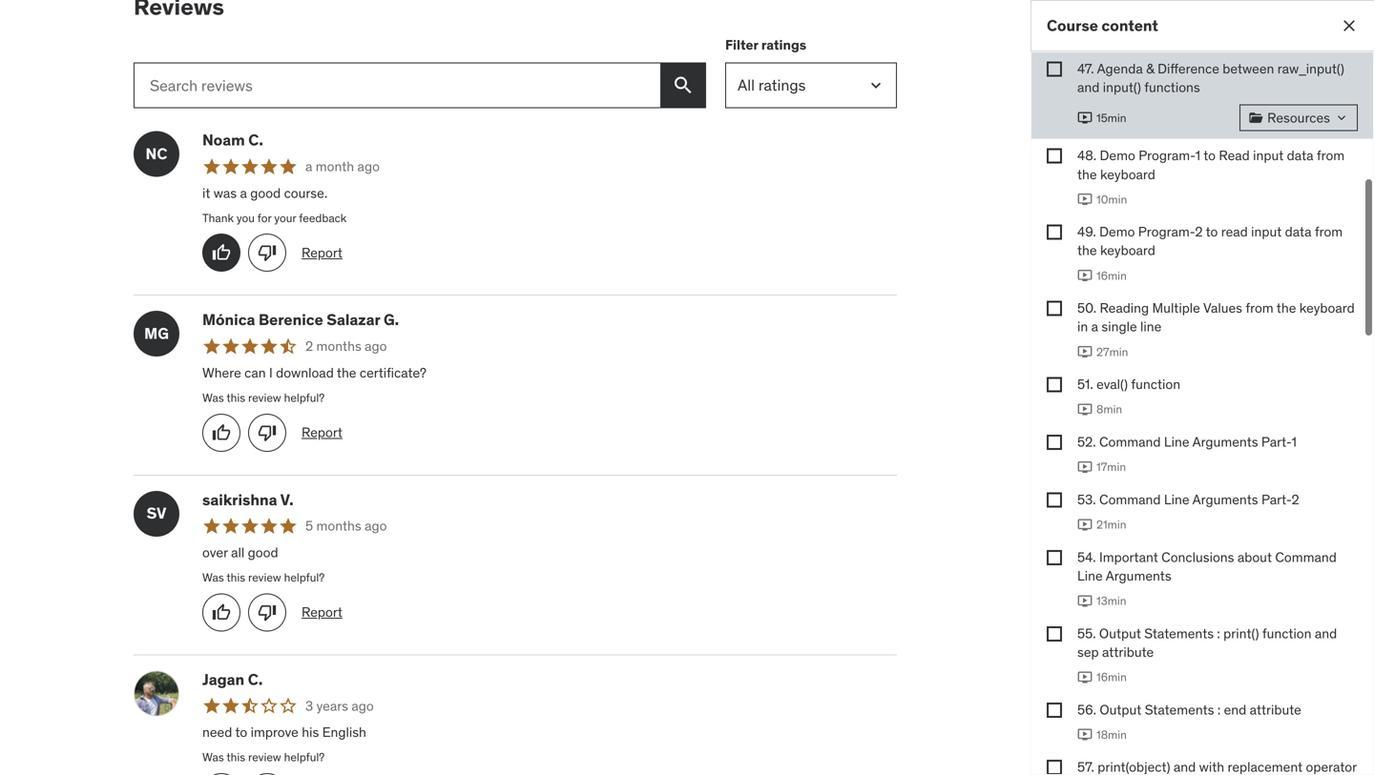 Task type: vqa. For each thing, say whether or not it's contained in the screenshot.
PART- associated with 1
yes



Task type: describe. For each thing, give the bounding box(es) containing it.
to for 1
[[1203, 147, 1216, 164]]

55.
[[1077, 625, 1096, 642]]

and for 47. agenda & difference between raw_input() and input() functions
[[1077, 79, 1100, 96]]

56.
[[1077, 702, 1096, 719]]

download
[[276, 364, 334, 382]]

to for 2
[[1206, 223, 1218, 241]]

print()
[[1223, 625, 1259, 642]]

48. demo program-1 to read input data from the keyboard
[[1077, 147, 1345, 183]]

xsmall image for 47. agenda & difference between raw_input() and input() functions
[[1047, 62, 1062, 77]]

1 inside 48. demo program-1 to read input data from the keyboard
[[1195, 147, 1200, 164]]

months for berenice
[[316, 338, 361, 355]]

the inside 48. demo program-1 to read input data from the keyboard
[[1077, 166, 1097, 183]]

multiple
[[1152, 300, 1200, 317]]

agenda
[[1097, 60, 1143, 77]]

need to improve his english
[[202, 724, 366, 741]]

helpful? for berenice
[[284, 391, 325, 405]]

xsmall image inside resources dropdown button
[[1248, 110, 1263, 126]]

berenice
[[259, 310, 323, 330]]

0 vertical spatial good
[[250, 184, 281, 202]]

data for 49. demo program-2 to read input data from the keyboard
[[1285, 223, 1311, 241]]

play agenda & difference between raw_input() and input() functions image
[[1077, 110, 1093, 126]]

ago for noam c.
[[357, 158, 380, 175]]

line
[[1140, 318, 1162, 336]]

where can i download the certificate?
[[202, 364, 426, 382]]

xsmall image for 52. command line arguments part-1
[[1047, 435, 1062, 450]]

command for 53.
[[1099, 491, 1161, 508]]

command inside 54. important conclusions about command line arguments
[[1275, 549, 1337, 566]]

function inside "55. output statements : print() function and sep attribute"
[[1262, 625, 1312, 642]]

his
[[302, 724, 319, 741]]

1 vertical spatial 1
[[1291, 434, 1297, 451]]

mg
[[144, 324, 169, 344]]

0 horizontal spatial 2
[[305, 338, 313, 355]]

2 vertical spatial to
[[235, 724, 247, 741]]

report button for c.
[[302, 244, 342, 262]]

53. command line arguments part-2
[[1077, 491, 1299, 508]]

i
[[269, 364, 273, 382]]

input for read
[[1251, 223, 1282, 241]]

content
[[1102, 16, 1158, 35]]

from inside 50. reading multiple values from the keyboard in a single line
[[1246, 300, 1274, 317]]

54.
[[1077, 549, 1096, 566]]

input()
[[1103, 79, 1141, 96]]

arguments for 2
[[1192, 491, 1258, 508]]

16min for output
[[1096, 670, 1127, 685]]

sv
[[147, 504, 166, 524]]

16min for demo
[[1096, 268, 1127, 283]]

was for sv
[[202, 571, 224, 585]]

single
[[1101, 318, 1137, 336]]

arguments for 1
[[1192, 434, 1258, 451]]

g.
[[384, 310, 399, 330]]

3 years ago
[[305, 698, 374, 715]]

report button for berenice
[[302, 424, 342, 442]]

play command line arguments part-2 image
[[1077, 518, 1093, 533]]

: for print()
[[1217, 625, 1220, 642]]

from for 48. demo program-1 to read input data from the keyboard
[[1317, 147, 1345, 164]]

Search reviews text field
[[134, 63, 660, 108]]

1 vertical spatial good
[[248, 544, 278, 561]]

sidebar element
[[1031, 0, 1374, 776]]

between
[[1223, 60, 1274, 77]]

5
[[305, 518, 313, 535]]

49.
[[1077, 223, 1096, 241]]

48.
[[1077, 147, 1096, 164]]

can
[[244, 364, 266, 382]]

report for berenice
[[302, 424, 342, 441]]

it
[[202, 184, 210, 202]]

and for 55. output statements : print() function and sep attribute
[[1315, 625, 1337, 642]]

2 inside 49. demo program-2 to read input data from the keyboard
[[1195, 223, 1203, 241]]

saikrishna
[[202, 490, 277, 510]]

helpful? for c.
[[284, 751, 325, 765]]

47. agenda & difference between raw_input() and input() functions
[[1077, 60, 1344, 96]]

mark as unhelpful image for v.
[[258, 603, 277, 622]]

salazar
[[327, 310, 380, 330]]

line for 53.
[[1164, 491, 1189, 508]]

play output statements : end attribute image
[[1077, 728, 1093, 743]]

51.
[[1077, 376, 1093, 393]]

49. demo program-2 to read input data from the keyboard
[[1077, 223, 1343, 259]]

noam c.
[[202, 130, 263, 150]]

the inside 50. reading multiple values from the keyboard in a single line
[[1276, 300, 1296, 317]]

mark as helpful image
[[212, 603, 231, 622]]

your
[[274, 211, 296, 226]]

program- for 1
[[1139, 147, 1195, 164]]

years
[[316, 698, 348, 715]]

output for 55.
[[1099, 625, 1141, 642]]

arguments inside 54. important conclusions about command line arguments
[[1106, 568, 1171, 585]]

mónica
[[202, 310, 255, 330]]

over all good
[[202, 544, 278, 561]]

56. output statements : end attribute
[[1077, 702, 1301, 719]]

reading
[[1100, 300, 1149, 317]]

c. for noam c.
[[248, 130, 263, 150]]

ago for jagan c.
[[351, 698, 374, 715]]

xsmall image for 50. reading multiple values from the keyboard in a single line
[[1047, 301, 1062, 316]]

xsmall image for 51. eval() function
[[1047, 377, 1062, 393]]

read
[[1221, 223, 1248, 241]]

mark as unhelpful image
[[258, 423, 277, 443]]

v.
[[280, 490, 294, 510]]

in
[[1077, 318, 1088, 336]]

review for v.
[[248, 571, 281, 585]]

ago for mónica berenice salazar g.
[[365, 338, 387, 355]]

keyboard for 49.
[[1100, 242, 1155, 259]]

attribute inside "55. output statements : print() function and sep attribute"
[[1102, 644, 1154, 661]]

thank
[[202, 211, 234, 226]]

was for mg
[[202, 391, 224, 405]]

from for 49. demo program-2 to read input data from the keyboard
[[1315, 223, 1343, 241]]

55. output statements : print() function and sep attribute
[[1077, 625, 1337, 661]]

keyboard for 48.
[[1100, 166, 1155, 183]]

raw_input()
[[1277, 60, 1344, 77]]

: for end
[[1217, 702, 1221, 719]]

all
[[231, 544, 245, 561]]

english
[[322, 724, 366, 741]]

month
[[316, 158, 354, 175]]

part- for 2
[[1261, 491, 1291, 508]]

difference
[[1157, 60, 1219, 77]]

close course content sidebar image
[[1340, 16, 1359, 35]]

need
[[202, 724, 232, 741]]

ratings
[[761, 36, 806, 54]]

54. important conclusions about command line arguments
[[1077, 549, 1337, 585]]

review for berenice
[[248, 391, 281, 405]]

13min
[[1096, 594, 1126, 609]]

52. command line arguments part-1
[[1077, 434, 1297, 451]]

submit search image
[[672, 74, 695, 97]]

50.
[[1077, 300, 1096, 317]]

play reading multiple values from the keyboard in a single line image
[[1077, 345, 1093, 360]]

you
[[237, 211, 255, 226]]

15min
[[1096, 110, 1126, 125]]

demo for 49.
[[1099, 223, 1135, 241]]

ago for saikrishna v.
[[365, 518, 387, 535]]

play output statements : print() function and sep attribute image
[[1077, 670, 1093, 685]]

report for c.
[[302, 244, 342, 261]]

was this review helpful? for berenice
[[202, 391, 325, 405]]

saikrishna v.
[[202, 490, 294, 510]]

10min
[[1096, 192, 1127, 207]]

50. reading multiple values from the keyboard in a single line
[[1077, 300, 1355, 336]]

this for mg
[[226, 391, 245, 405]]

1 horizontal spatial a
[[305, 158, 312, 175]]



Task type: locate. For each thing, give the bounding box(es) containing it.
review down over all good
[[248, 571, 281, 585]]

was this review helpful? for c.
[[202, 751, 325, 765]]

statements
[[1144, 625, 1214, 642], [1145, 702, 1214, 719]]

0 vertical spatial arguments
[[1192, 434, 1258, 451]]

input inside 49. demo program-2 to read input data from the keyboard
[[1251, 223, 1282, 241]]

keyboard
[[1100, 166, 1155, 183], [1100, 242, 1155, 259], [1299, 300, 1355, 317]]

command up 17min
[[1099, 434, 1161, 451]]

for
[[257, 211, 271, 226]]

2 vertical spatial was this review helpful?
[[202, 751, 325, 765]]

52.
[[1077, 434, 1096, 451]]

1 vertical spatial a
[[240, 184, 247, 202]]

0 vertical spatial mark as unhelpful image
[[258, 243, 277, 263]]

statements left end
[[1145, 702, 1214, 719]]

1 vertical spatial and
[[1315, 625, 1337, 642]]

0 horizontal spatial a
[[240, 184, 247, 202]]

demo
[[1100, 147, 1135, 164], [1099, 223, 1135, 241]]

xsmall image for 56. output statements : end attribute
[[1047, 703, 1062, 718]]

0 vertical spatial from
[[1317, 147, 1345, 164]]

command right about
[[1275, 549, 1337, 566]]

sep
[[1077, 644, 1099, 661]]

0 vertical spatial report button
[[302, 244, 342, 262]]

over
[[202, 544, 228, 561]]

1 vertical spatial this
[[226, 571, 245, 585]]

report down 5
[[302, 604, 342, 621]]

0 horizontal spatial attribute
[[1102, 644, 1154, 661]]

program- inside 48. demo program-1 to read input data from the keyboard
[[1139, 147, 1195, 164]]

good up the for
[[250, 184, 281, 202]]

output inside "55. output statements : print() function and sep attribute"
[[1099, 625, 1141, 642]]

part-
[[1261, 434, 1291, 451], [1261, 491, 1291, 508]]

1 report from the top
[[302, 244, 342, 261]]

data inside 49. demo program-2 to read input data from the keyboard
[[1285, 223, 1311, 241]]

0 vertical spatial command
[[1099, 434, 1161, 451]]

xsmall image for 55. output statements : print() function and sep attribute
[[1047, 627, 1062, 642]]

report button down 5
[[302, 604, 342, 622]]

0 vertical spatial data
[[1287, 147, 1313, 164]]

2 was from the top
[[202, 571, 224, 585]]

attribute right sep
[[1102, 644, 1154, 661]]

read
[[1219, 147, 1250, 164]]

review down i
[[248, 391, 281, 405]]

report button down feedback
[[302, 244, 342, 262]]

where
[[202, 364, 241, 382]]

5 months ago
[[305, 518, 387, 535]]

2 helpful? from the top
[[284, 571, 325, 585]]

0 horizontal spatial 1
[[1195, 147, 1200, 164]]

arguments up the conclusions
[[1192, 491, 1258, 508]]

function right print()
[[1262, 625, 1312, 642]]

1 vertical spatial demo
[[1099, 223, 1135, 241]]

mónica berenice salazar g.
[[202, 310, 399, 330]]

play command line arguments part-1 image
[[1077, 460, 1093, 475]]

1 vertical spatial was this review helpful?
[[202, 571, 325, 585]]

1 vertical spatial from
[[1315, 223, 1343, 241]]

2 mark as unhelpful image from the top
[[258, 603, 277, 622]]

1 vertical spatial attribute
[[1250, 702, 1301, 719]]

to
[[1203, 147, 1216, 164], [1206, 223, 1218, 241], [235, 724, 247, 741]]

xsmall image right resources
[[1334, 110, 1349, 126]]

8min
[[1096, 402, 1122, 417]]

0 vertical spatial months
[[316, 338, 361, 355]]

2 vertical spatial line
[[1077, 568, 1103, 585]]

demo inside 49. demo program-2 to read input data from the keyboard
[[1099, 223, 1135, 241]]

report right mark as unhelpful image
[[302, 424, 342, 441]]

:
[[1217, 625, 1220, 642], [1217, 702, 1221, 719]]

helpful? down download
[[284, 391, 325, 405]]

end
[[1224, 702, 1246, 719]]

statements inside "55. output statements : print() function and sep attribute"
[[1144, 625, 1214, 642]]

1 vertical spatial data
[[1285, 223, 1311, 241]]

line down 52. command line arguments part-1
[[1164, 491, 1189, 508]]

c. right noam
[[248, 130, 263, 150]]

2 horizontal spatial 2
[[1291, 491, 1299, 508]]

53.
[[1077, 491, 1096, 508]]

a right in
[[1091, 318, 1098, 336]]

output
[[1099, 625, 1141, 642], [1100, 702, 1142, 719]]

command up the 21min
[[1099, 491, 1161, 508]]

the inside 49. demo program-2 to read input data from the keyboard
[[1077, 242, 1097, 259]]

27min
[[1096, 345, 1128, 360]]

input for read
[[1253, 147, 1284, 164]]

and
[[1077, 79, 1100, 96], [1315, 625, 1337, 642]]

important
[[1099, 549, 1158, 566]]

1 months from the top
[[316, 338, 361, 355]]

function right the eval()
[[1131, 376, 1180, 393]]

arguments down important
[[1106, 568, 1171, 585]]

3 review from the top
[[248, 751, 281, 765]]

to inside 48. demo program-1 to read input data from the keyboard
[[1203, 147, 1216, 164]]

1 vertical spatial :
[[1217, 702, 1221, 719]]

output for 56.
[[1100, 702, 1142, 719]]

: left print()
[[1217, 625, 1220, 642]]

program- inside 49. demo program-2 to read input data from the keyboard
[[1138, 223, 1195, 241]]

output up 18min
[[1100, 702, 1142, 719]]

undo mark as helpful image
[[212, 243, 231, 263]]

2 months ago
[[305, 338, 387, 355]]

1 mark as unhelpful image from the top
[[258, 243, 277, 263]]

conclusions
[[1161, 549, 1234, 566]]

program- for 2
[[1138, 223, 1195, 241]]

data inside 48. demo program-1 to read input data from the keyboard
[[1287, 147, 1313, 164]]

1 horizontal spatial and
[[1315, 625, 1337, 642]]

xsmall image for 48. demo program-1 to read input data from the keyboard
[[1047, 149, 1062, 164]]

demo for 48.
[[1100, 147, 1135, 164]]

2 vertical spatial keyboard
[[1299, 300, 1355, 317]]

: inside "55. output statements : print() function and sep attribute"
[[1217, 625, 1220, 642]]

and inside "55. output statements : print() function and sep attribute"
[[1315, 625, 1337, 642]]

2 vertical spatial 2
[[1291, 491, 1299, 508]]

helpful? for v.
[[284, 571, 325, 585]]

data for 48. demo program-1 to read input data from the keyboard
[[1287, 147, 1313, 164]]

certificate?
[[360, 364, 426, 382]]

data down resources dropdown button
[[1287, 147, 1313, 164]]

ago
[[357, 158, 380, 175], [365, 338, 387, 355], [365, 518, 387, 535], [351, 698, 374, 715]]

0 vertical spatial was
[[202, 391, 224, 405]]

a
[[305, 158, 312, 175], [240, 184, 247, 202], [1091, 318, 1098, 336]]

3 report button from the top
[[302, 604, 342, 622]]

51. eval() function
[[1077, 376, 1180, 393]]

2 vertical spatial arguments
[[1106, 568, 1171, 585]]

1 vertical spatial arguments
[[1192, 491, 1258, 508]]

0 vertical spatial and
[[1077, 79, 1100, 96]]

2 vertical spatial a
[[1091, 318, 1098, 336]]

0 vertical spatial line
[[1164, 434, 1189, 451]]

2 demo from the top
[[1099, 223, 1135, 241]]

months down salazar
[[316, 338, 361, 355]]

was this review helpful? for v.
[[202, 571, 325, 585]]

was down where
[[202, 391, 224, 405]]

filter
[[725, 36, 758, 54]]

xsmall image left 55.
[[1047, 627, 1062, 642]]

months right 5
[[316, 518, 361, 535]]

the down 49.
[[1077, 242, 1097, 259]]

demo inside 48. demo program-1 to read input data from the keyboard
[[1100, 147, 1135, 164]]

2 vertical spatial this
[[226, 751, 245, 765]]

1 vertical spatial was
[[202, 571, 224, 585]]

was this review helpful? down the improve
[[202, 751, 325, 765]]

1 vertical spatial mark as unhelpful image
[[258, 603, 277, 622]]

0 vertical spatial 1
[[1195, 147, 1200, 164]]

from
[[1317, 147, 1345, 164], [1315, 223, 1343, 241], [1246, 300, 1274, 317]]

a inside 50. reading multiple values from the keyboard in a single line
[[1091, 318, 1098, 336]]

helpful? down 5
[[284, 571, 325, 585]]

1 16min from the top
[[1096, 268, 1127, 283]]

1 vertical spatial 2
[[305, 338, 313, 355]]

c. for jagan c.
[[248, 670, 263, 690]]

nc
[[146, 144, 167, 164]]

2 part- from the top
[[1261, 491, 1291, 508]]

0 vertical spatial output
[[1099, 625, 1141, 642]]

0 vertical spatial helpful?
[[284, 391, 325, 405]]

a right the was
[[240, 184, 247, 202]]

good right all
[[248, 544, 278, 561]]

resources
[[1267, 109, 1330, 126]]

1 this from the top
[[226, 391, 245, 405]]

from inside 48. demo program-1 to read input data from the keyboard
[[1317, 147, 1345, 164]]

17min
[[1096, 460, 1126, 475]]

noam
[[202, 130, 245, 150]]

: left end
[[1217, 702, 1221, 719]]

1 vertical spatial report button
[[302, 424, 342, 442]]

xsmall image inside resources dropdown button
[[1334, 110, 1349, 126]]

report button right mark as unhelpful image
[[302, 424, 342, 442]]

line down 54.
[[1077, 568, 1103, 585]]

ago right the years
[[351, 698, 374, 715]]

2 : from the top
[[1217, 702, 1221, 719]]

line up 53. command line arguments part-2
[[1164, 434, 1189, 451]]

play eval() function image
[[1077, 402, 1093, 418]]

values
[[1203, 300, 1242, 317]]

attribute right end
[[1250, 702, 1301, 719]]

0 vertical spatial 16min
[[1096, 268, 1127, 283]]

keyboard inside 48. demo program-1 to read input data from the keyboard
[[1100, 166, 1155, 183]]

0 vertical spatial keyboard
[[1100, 166, 1155, 183]]

2 months from the top
[[316, 518, 361, 535]]

program-
[[1139, 147, 1195, 164], [1138, 223, 1195, 241]]

improve
[[251, 724, 299, 741]]

review for c.
[[248, 751, 281, 765]]

arguments
[[1192, 434, 1258, 451], [1192, 491, 1258, 508], [1106, 568, 1171, 585]]

this for sv
[[226, 571, 245, 585]]

0 vertical spatial statements
[[1144, 625, 1214, 642]]

input
[[1253, 147, 1284, 164], [1251, 223, 1282, 241]]

16min
[[1096, 268, 1127, 283], [1096, 670, 1127, 685]]

1 demo from the top
[[1100, 147, 1135, 164]]

functions
[[1144, 79, 1200, 96]]

0 vertical spatial to
[[1203, 147, 1216, 164]]

2 horizontal spatial a
[[1091, 318, 1098, 336]]

xsmall image left "48." on the top right
[[1047, 149, 1062, 164]]

1 horizontal spatial attribute
[[1250, 702, 1301, 719]]

0 vertical spatial a
[[305, 158, 312, 175]]

xsmall image for 53. command line arguments part-2
[[1047, 493, 1062, 508]]

the down 2 months ago
[[337, 364, 356, 382]]

1 vertical spatial part-
[[1261, 491, 1291, 508]]

review
[[248, 391, 281, 405], [248, 571, 281, 585], [248, 751, 281, 765]]

2 report from the top
[[302, 424, 342, 441]]

1 horizontal spatial function
[[1262, 625, 1312, 642]]

mark as unhelpful image
[[258, 243, 277, 263], [258, 603, 277, 622]]

1 vertical spatial function
[[1262, 625, 1312, 642]]

21min
[[1096, 518, 1126, 532]]

from down resources dropdown button
[[1317, 147, 1345, 164]]

mark as unhelpful image for c.
[[258, 243, 277, 263]]

16min right play output statements : print() function and sep attribute image
[[1096, 670, 1127, 685]]

xsmall image left 50.
[[1047, 301, 1062, 316]]

statements left print()
[[1144, 625, 1214, 642]]

1 report button from the top
[[302, 244, 342, 262]]

from inside 49. demo program-2 to read input data from the keyboard
[[1315, 223, 1343, 241]]

0 vertical spatial :
[[1217, 625, 1220, 642]]

3 report from the top
[[302, 604, 342, 621]]

1 statements from the top
[[1144, 625, 1214, 642]]

0 vertical spatial 2
[[1195, 223, 1203, 241]]

1 horizontal spatial 2
[[1195, 223, 1203, 241]]

1 vertical spatial 16min
[[1096, 670, 1127, 685]]

1
[[1195, 147, 1200, 164], [1291, 434, 1297, 451]]

0 vertical spatial function
[[1131, 376, 1180, 393]]

2 this from the top
[[226, 571, 245, 585]]

0 vertical spatial was this review helpful?
[[202, 391, 325, 405]]

play important conclusions about command line arguments image
[[1077, 594, 1093, 609]]

was down over
[[202, 571, 224, 585]]

review down the improve
[[248, 751, 281, 765]]

keyboard inside 50. reading multiple values from the keyboard in a single line
[[1299, 300, 1355, 317]]

this down where
[[226, 391, 245, 405]]

2 review from the top
[[248, 571, 281, 585]]

resources button
[[1240, 105, 1358, 131]]

1 vertical spatial report
[[302, 424, 342, 441]]

report for v.
[[302, 604, 342, 621]]

1 vertical spatial statements
[[1145, 702, 1214, 719]]

3 this from the top
[[226, 751, 245, 765]]

output right 55.
[[1099, 625, 1141, 642]]

1 was from the top
[[202, 391, 224, 405]]

0 vertical spatial program-
[[1139, 147, 1195, 164]]

was
[[214, 184, 237, 202]]

line inside 54. important conclusions about command line arguments
[[1077, 568, 1103, 585]]

1 vertical spatial keyboard
[[1100, 242, 1155, 259]]

xsmall image for 49. demo program-2 to read input data from the keyboard
[[1047, 225, 1062, 240]]

1 : from the top
[[1217, 625, 1220, 642]]

ago right 'month'
[[357, 158, 380, 175]]

was down need
[[202, 751, 224, 765]]

1 vertical spatial program-
[[1138, 223, 1195, 241]]

jagan
[[202, 670, 244, 690]]

the
[[1077, 166, 1097, 183], [1077, 242, 1097, 259], [1276, 300, 1296, 317], [337, 364, 356, 382]]

demo right "48." on the top right
[[1100, 147, 1135, 164]]

and inside 47. agenda & difference between raw_input() and input() functions
[[1077, 79, 1100, 96]]

mark as helpful image
[[212, 423, 231, 443]]

2 vertical spatial command
[[1275, 549, 1337, 566]]

was this review helpful?
[[202, 391, 325, 405], [202, 571, 325, 585], [202, 751, 325, 765]]

&
[[1146, 60, 1154, 77]]

1 review from the top
[[248, 391, 281, 405]]

xsmall image left 49.
[[1047, 225, 1062, 240]]

2 vertical spatial report
[[302, 604, 342, 621]]

command for 52.
[[1099, 434, 1161, 451]]

mark as unhelpful image right mark as helpful image
[[258, 603, 277, 622]]

ago right 5
[[365, 518, 387, 535]]

months for v.
[[316, 518, 361, 535]]

3 was this review helpful? from the top
[[202, 751, 325, 765]]

report button for v.
[[302, 604, 342, 622]]

2 was this review helpful? from the top
[[202, 571, 325, 585]]

2 vertical spatial from
[[1246, 300, 1274, 317]]

1 vertical spatial c.
[[248, 670, 263, 690]]

was this review helpful? down i
[[202, 391, 325, 405]]

1 part- from the top
[[1261, 434, 1291, 451]]

1 vertical spatial helpful?
[[284, 571, 325, 585]]

report down feedback
[[302, 244, 342, 261]]

report
[[302, 244, 342, 261], [302, 424, 342, 441], [302, 604, 342, 621]]

0 horizontal spatial and
[[1077, 79, 1100, 96]]

0 vertical spatial attribute
[[1102, 644, 1154, 661]]

c. right jagan
[[248, 670, 263, 690]]

16min right play demo program-2 to read input data from the keyboard icon
[[1096, 268, 1127, 283]]

this down need
[[226, 751, 245, 765]]

part- for 1
[[1261, 434, 1291, 451]]

input inside 48. demo program-1 to read input data from the keyboard
[[1253, 147, 1284, 164]]

to inside 49. demo program-2 to read input data from the keyboard
[[1206, 223, 1218, 241]]

mark as unhelpful image down the for
[[258, 243, 277, 263]]

play demo program-2 to read input data from the keyboard image
[[1077, 268, 1093, 284]]

0 vertical spatial input
[[1253, 147, 1284, 164]]

was this review helpful? down over all good
[[202, 571, 325, 585]]

1 vertical spatial months
[[316, 518, 361, 535]]

1 vertical spatial to
[[1206, 223, 1218, 241]]

1 vertical spatial review
[[248, 571, 281, 585]]

xsmall image
[[1248, 110, 1263, 126], [1047, 377, 1062, 393], [1047, 435, 1062, 450], [1047, 493, 1062, 508], [1047, 550, 1062, 566], [1047, 703, 1062, 718], [1047, 761, 1062, 776]]

this down all
[[226, 571, 245, 585]]

xsmall image for 54. important conclusions about command line arguments
[[1047, 550, 1062, 566]]

1 horizontal spatial 1
[[1291, 434, 1297, 451]]

line for 52.
[[1164, 434, 1189, 451]]

about
[[1237, 549, 1272, 566]]

47.
[[1077, 60, 1094, 77]]

0 vertical spatial c.
[[248, 130, 263, 150]]

1 vertical spatial command
[[1099, 491, 1161, 508]]

eval()
[[1096, 376, 1128, 393]]

course content
[[1047, 16, 1158, 35]]

2 statements from the top
[[1145, 702, 1214, 719]]

2 vertical spatial report button
[[302, 604, 342, 622]]

statements for end
[[1145, 702, 1214, 719]]

was
[[202, 391, 224, 405], [202, 571, 224, 585], [202, 751, 224, 765]]

3
[[305, 698, 313, 715]]

1 was this review helpful? from the top
[[202, 391, 325, 405]]

a left 'month'
[[305, 158, 312, 175]]

0 vertical spatial review
[[248, 391, 281, 405]]

demo right 49.
[[1099, 223, 1135, 241]]

xsmall image left 47.
[[1047, 62, 1062, 77]]

from right read
[[1315, 223, 1343, 241]]

from right values
[[1246, 300, 1274, 317]]

play demo program-1 to read input data from the keyboard image
[[1077, 192, 1093, 207]]

0 vertical spatial this
[[226, 391, 245, 405]]

1 vertical spatial output
[[1100, 702, 1142, 719]]

course.
[[284, 184, 327, 202]]

filter ratings
[[725, 36, 806, 54]]

ago down g.
[[365, 338, 387, 355]]

the right values
[[1276, 300, 1296, 317]]

0 vertical spatial demo
[[1100, 147, 1135, 164]]

keyboard inside 49. demo program-2 to read input data from the keyboard
[[1100, 242, 1155, 259]]

2 vertical spatial was
[[202, 751, 224, 765]]

helpful? down his at bottom
[[284, 751, 325, 765]]

3 was from the top
[[202, 751, 224, 765]]

arguments up 53. command line arguments part-2
[[1192, 434, 1258, 451]]

2
[[1195, 223, 1203, 241], [305, 338, 313, 355], [1291, 491, 1299, 508]]

0 vertical spatial report
[[302, 244, 342, 261]]

thank you for your feedback
[[202, 211, 347, 226]]

2 16min from the top
[[1096, 670, 1127, 685]]

and down 47.
[[1077, 79, 1100, 96]]

0 horizontal spatial function
[[1131, 376, 1180, 393]]

and right print()
[[1315, 625, 1337, 642]]

3 helpful? from the top
[[284, 751, 325, 765]]

1 vertical spatial line
[[1164, 491, 1189, 508]]

2 vertical spatial helpful?
[[284, 751, 325, 765]]

2 vertical spatial review
[[248, 751, 281, 765]]

1 vertical spatial input
[[1251, 223, 1282, 241]]

course
[[1047, 16, 1098, 35]]

data right read
[[1285, 223, 1311, 241]]

statements for print()
[[1144, 625, 1214, 642]]

line
[[1164, 434, 1189, 451], [1164, 491, 1189, 508], [1077, 568, 1103, 585]]

xsmall image
[[1047, 62, 1062, 77], [1334, 110, 1349, 126], [1047, 149, 1062, 164], [1047, 225, 1062, 240], [1047, 301, 1062, 316], [1047, 627, 1062, 642]]

1 helpful? from the top
[[284, 391, 325, 405]]

a month ago
[[305, 158, 380, 175]]

0 vertical spatial part-
[[1261, 434, 1291, 451]]

feedback
[[299, 211, 347, 226]]

the down "48." on the top right
[[1077, 166, 1097, 183]]

2 report button from the top
[[302, 424, 342, 442]]



